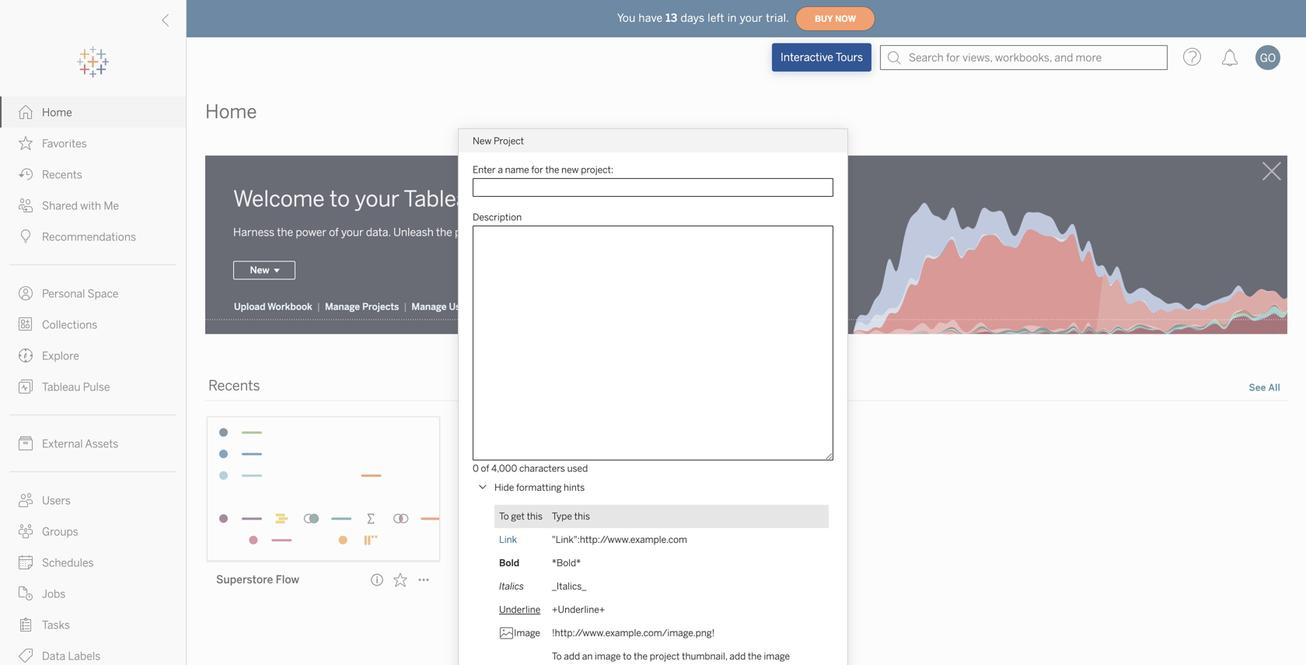 Task type: vqa. For each thing, say whether or not it's contained in the screenshot.
New within dialog
yes



Task type: describe. For each thing, give the bounding box(es) containing it.
to for to get this
[[499, 511, 509, 522]]

your left data.
[[341, 226, 364, 239]]

users link
[[0, 485, 186, 516]]

you have 13 days left in your trial.
[[618, 11, 790, 24]]

your down description
[[514, 226, 536, 239]]

the left project
[[634, 651, 648, 662]]

to get this
[[499, 511, 543, 522]]

interactive tours
[[781, 51, 864, 64]]

2 | from the left
[[404, 301, 407, 312]]

home link
[[0, 96, 186, 128]]

all
[[1269, 382, 1281, 393]]

link
[[499, 534, 517, 545]]

1 horizontal spatial to
[[588, 665, 596, 665]]

manage users link
[[411, 300, 475, 313]]

external assets link
[[0, 428, 186, 459]]

flow
[[276, 573, 300, 586]]

!http://www.example.com/image.png!
[[552, 627, 715, 639]]

buy now button
[[796, 6, 876, 31]]

of down description
[[502, 226, 511, 239]]

new project
[[473, 135, 524, 146]]

enter a name for the new project:
[[473, 164, 614, 175]]

space
[[88, 287, 119, 300]]

Enter a name for the new project: text field
[[473, 178, 834, 197]]

0 vertical spatial to
[[330, 186, 350, 212]]

"link":http://www.example.com
[[552, 534, 688, 545]]

_italics_
[[552, 581, 587, 592]]

people.
[[539, 226, 575, 239]]

tableau pulse
[[42, 381, 110, 394]]

upload
[[234, 301, 266, 312]]

end
[[614, 665, 630, 665]]

collections
[[42, 319, 97, 331]]

formatting
[[517, 482, 562, 493]]

assets
[[85, 438, 118, 450]]

in
[[728, 11, 737, 24]]

unleash
[[394, 226, 434, 239]]

power
[[296, 226, 327, 239]]

the down project
[[643, 665, 657, 665]]

data labels link
[[0, 640, 186, 665]]

project:
[[581, 164, 614, 175]]

1 image from the left
[[595, 651, 621, 662]]

new project dialog
[[459, 129, 848, 665]]

13
[[666, 11, 678, 24]]

thumbnail,
[[682, 651, 728, 662]]

used
[[568, 463, 588, 474]]

superstore
[[216, 573, 273, 586]]

1 horizontal spatial home
[[205, 101, 257, 123]]

tasks
[[42, 619, 70, 632]]

hide
[[495, 482, 514, 493]]

personal space link
[[0, 278, 186, 309]]

shared with me link
[[0, 190, 186, 221]]

hints
[[564, 482, 585, 493]]

hide formatting hints
[[495, 482, 585, 493]]

now
[[836, 14, 857, 24]]

workbook
[[268, 301, 313, 312]]

home inside "main navigation. press the up and down arrow keys to access links." element
[[42, 106, 72, 119]]

users inside users "link"
[[42, 494, 71, 507]]

labels
[[68, 650, 101, 663]]

2 this from the left
[[575, 511, 590, 522]]

new for new
[[250, 265, 270, 276]]

projects
[[363, 301, 399, 312]]

recommendations link
[[0, 221, 186, 252]]

the right for
[[546, 164, 560, 175]]

2 horizontal spatial to
[[623, 651, 632, 662]]

of right 0
[[481, 463, 490, 474]]

superstore flow
[[216, 573, 300, 586]]

name
[[505, 164, 530, 175]]

groups
[[42, 525, 78, 538]]

explore link
[[0, 340, 186, 371]]

markup
[[552, 665, 585, 665]]

trial.
[[766, 11, 790, 24]]

1 | from the left
[[317, 301, 320, 312]]

schedules link
[[0, 547, 186, 578]]

get
[[511, 511, 525, 522]]

shared with me
[[42, 200, 119, 212]]

me
[[104, 200, 119, 212]]

shared
[[42, 200, 78, 212]]

of inside to add an image to the project thumbnail, add the image markup to the end of the description.
[[633, 665, 641, 665]]

0
[[473, 463, 479, 474]]

1 add from the left
[[564, 651, 580, 662]]

jobs
[[42, 588, 66, 601]]

a
[[498, 164, 503, 175]]

your right in
[[740, 11, 763, 24]]

schedules
[[42, 557, 94, 569]]

data
[[42, 650, 65, 663]]

pulse
[[83, 381, 110, 394]]

underline
[[499, 604, 541, 615]]

1 horizontal spatial recents
[[208, 377, 260, 394]]

external assets
[[42, 438, 118, 450]]

image
[[514, 627, 541, 639]]

bold
[[499, 557, 520, 569]]

favorites
[[42, 137, 87, 150]]

upload workbook | manage projects | manage users
[[234, 301, 475, 312]]

the right unleash
[[436, 226, 453, 239]]



Task type: locate. For each thing, give the bounding box(es) containing it.
0 vertical spatial to
[[499, 511, 509, 522]]

0 of 4,000 characters used
[[473, 463, 588, 474]]

add
[[564, 651, 580, 662], [730, 651, 746, 662]]

link link
[[499, 534, 517, 545]]

to
[[330, 186, 350, 212], [623, 651, 632, 662], [588, 665, 596, 665]]

tableau
[[404, 186, 481, 212], [42, 381, 80, 394]]

characters
[[520, 463, 565, 474]]

image
[[595, 651, 621, 662], [764, 651, 790, 662]]

|
[[317, 301, 320, 312], [404, 301, 407, 312]]

personal space
[[42, 287, 119, 300]]

have
[[639, 11, 663, 24]]

recents link
[[0, 159, 186, 190]]

italics
[[499, 581, 524, 592]]

site
[[486, 186, 522, 212]]

potential
[[455, 226, 499, 239]]

project
[[650, 651, 680, 662]]

1 horizontal spatial users
[[449, 301, 475, 312]]

upload workbook button
[[233, 300, 313, 313]]

0 vertical spatial users
[[449, 301, 475, 312]]

recommendations
[[42, 231, 136, 243]]

1 vertical spatial new
[[250, 265, 270, 276]]

of right power
[[329, 226, 339, 239]]

manage projects link
[[324, 300, 400, 313]]

new inside new popup button
[[250, 265, 270, 276]]

0 horizontal spatial to
[[499, 511, 509, 522]]

to up the 'end'
[[623, 651, 632, 662]]

0 vertical spatial recents
[[42, 168, 82, 181]]

your
[[740, 11, 763, 24], [355, 186, 400, 212], [341, 226, 364, 239], [514, 226, 536, 239]]

new left project
[[473, 135, 492, 146]]

the left power
[[277, 226, 293, 239]]

buy
[[815, 14, 833, 24]]

description.
[[659, 665, 710, 665]]

2 image from the left
[[764, 651, 790, 662]]

to for to add an image to the project thumbnail, add the image markup to the end of the description.
[[552, 651, 562, 662]]

new for new project
[[473, 135, 492, 146]]

image up the 'end'
[[595, 651, 621, 662]]

navigation panel element
[[0, 47, 186, 665]]

see all link
[[1249, 380, 1282, 396]]

manage right "projects"
[[412, 301, 447, 312]]

this right get
[[527, 511, 543, 522]]

to right "welcome"
[[330, 186, 350, 212]]

data.
[[366, 226, 391, 239]]

new inside new project dialog
[[473, 135, 492, 146]]

welcome to your tableau site
[[233, 186, 522, 212]]

tableau inside "main navigation. press the up and down arrow keys to access links." element
[[42, 381, 80, 394]]

0 vertical spatial tableau
[[404, 186, 481, 212]]

1 horizontal spatial add
[[730, 651, 746, 662]]

new
[[473, 135, 492, 146], [250, 265, 270, 276]]

of
[[329, 226, 339, 239], [502, 226, 511, 239], [481, 463, 490, 474], [633, 665, 641, 665]]

+underline+
[[552, 604, 606, 615]]

tableau pulse link
[[0, 371, 186, 402]]

image right thumbnail,
[[764, 651, 790, 662]]

0 horizontal spatial image
[[595, 651, 621, 662]]

manage left "projects"
[[325, 301, 360, 312]]

1 manage from the left
[[325, 301, 360, 312]]

0 horizontal spatial manage
[[325, 301, 360, 312]]

2 manage from the left
[[412, 301, 447, 312]]

1 horizontal spatial manage
[[412, 301, 447, 312]]

see
[[1250, 382, 1267, 393]]

0 horizontal spatial users
[[42, 494, 71, 507]]

welcome
[[233, 186, 325, 212]]

see all
[[1250, 382, 1281, 393]]

data labels
[[42, 650, 101, 663]]

1 this from the left
[[527, 511, 543, 522]]

the
[[546, 164, 560, 175], [277, 226, 293, 239], [436, 226, 453, 239], [634, 651, 648, 662], [748, 651, 762, 662], [598, 665, 612, 665], [643, 665, 657, 665]]

to inside to add an image to the project thumbnail, add the image markup to the end of the description.
[[552, 651, 562, 662]]

| right "workbook"
[[317, 301, 320, 312]]

1 vertical spatial to
[[623, 651, 632, 662]]

users
[[449, 301, 475, 312], [42, 494, 71, 507]]

add right thumbnail,
[[730, 651, 746, 662]]

to add an image to the project thumbnail, add the image markup to the end of the description.
[[552, 651, 790, 665]]

the left the 'end'
[[598, 665, 612, 665]]

your up data.
[[355, 186, 400, 212]]

the right thumbnail,
[[748, 651, 762, 662]]

Description text field
[[473, 226, 834, 461]]

recents inside "main navigation. press the up and down arrow keys to access links." element
[[42, 168, 82, 181]]

type this
[[552, 511, 590, 522]]

home
[[205, 101, 257, 123], [42, 106, 72, 119]]

1 vertical spatial users
[[42, 494, 71, 507]]

to down an
[[588, 665, 596, 665]]

1 horizontal spatial image
[[764, 651, 790, 662]]

1 horizontal spatial tableau
[[404, 186, 481, 212]]

1 vertical spatial tableau
[[42, 381, 80, 394]]

interactive
[[781, 51, 834, 64]]

tableau up unleash
[[404, 186, 481, 212]]

0 horizontal spatial to
[[330, 186, 350, 212]]

enter
[[473, 164, 496, 175]]

users down potential
[[449, 301, 475, 312]]

type
[[552, 511, 572, 522]]

personal
[[42, 287, 85, 300]]

to up markup
[[552, 651, 562, 662]]

1 horizontal spatial this
[[575, 511, 590, 522]]

with
[[80, 200, 101, 212]]

tableau down explore at bottom left
[[42, 381, 80, 394]]

of right the 'end'
[[633, 665, 641, 665]]

1 vertical spatial to
[[552, 651, 562, 662]]

favorites link
[[0, 128, 186, 159]]

new button
[[233, 261, 296, 280]]

new
[[562, 164, 579, 175]]

groups link
[[0, 516, 186, 547]]

tours
[[836, 51, 864, 64]]

| right "projects"
[[404, 301, 407, 312]]

this right type
[[575, 511, 590, 522]]

add up markup
[[564, 651, 580, 662]]

0 horizontal spatial new
[[250, 265, 270, 276]]

hide formatting hints button
[[475, 478, 588, 497]]

0 horizontal spatial recents
[[42, 168, 82, 181]]

1 horizontal spatial to
[[552, 651, 562, 662]]

jobs link
[[0, 578, 186, 609]]

users up groups
[[42, 494, 71, 507]]

0 horizontal spatial tableau
[[42, 381, 80, 394]]

1 horizontal spatial new
[[473, 135, 492, 146]]

1 horizontal spatial |
[[404, 301, 407, 312]]

explore
[[42, 350, 79, 363]]

0 horizontal spatial |
[[317, 301, 320, 312]]

harness
[[233, 226, 275, 239]]

days
[[681, 11, 705, 24]]

for
[[532, 164, 544, 175]]

collections link
[[0, 309, 186, 340]]

0 horizontal spatial home
[[42, 106, 72, 119]]

new up upload
[[250, 265, 270, 276]]

0 horizontal spatial add
[[564, 651, 580, 662]]

this
[[527, 511, 543, 522], [575, 511, 590, 522]]

0 horizontal spatial this
[[527, 511, 543, 522]]

manage
[[325, 301, 360, 312], [412, 301, 447, 312]]

left
[[708, 11, 725, 24]]

2 add from the left
[[730, 651, 746, 662]]

0 vertical spatial new
[[473, 135, 492, 146]]

harness the power of your data. unleash the potential of your people.
[[233, 226, 575, 239]]

1 vertical spatial recents
[[208, 377, 260, 394]]

*bold*
[[552, 557, 581, 569]]

2 vertical spatial to
[[588, 665, 596, 665]]

tasks link
[[0, 609, 186, 640]]

an
[[582, 651, 593, 662]]

main navigation. press the up and down arrow keys to access links. element
[[0, 96, 186, 665]]

to left get
[[499, 511, 509, 522]]



